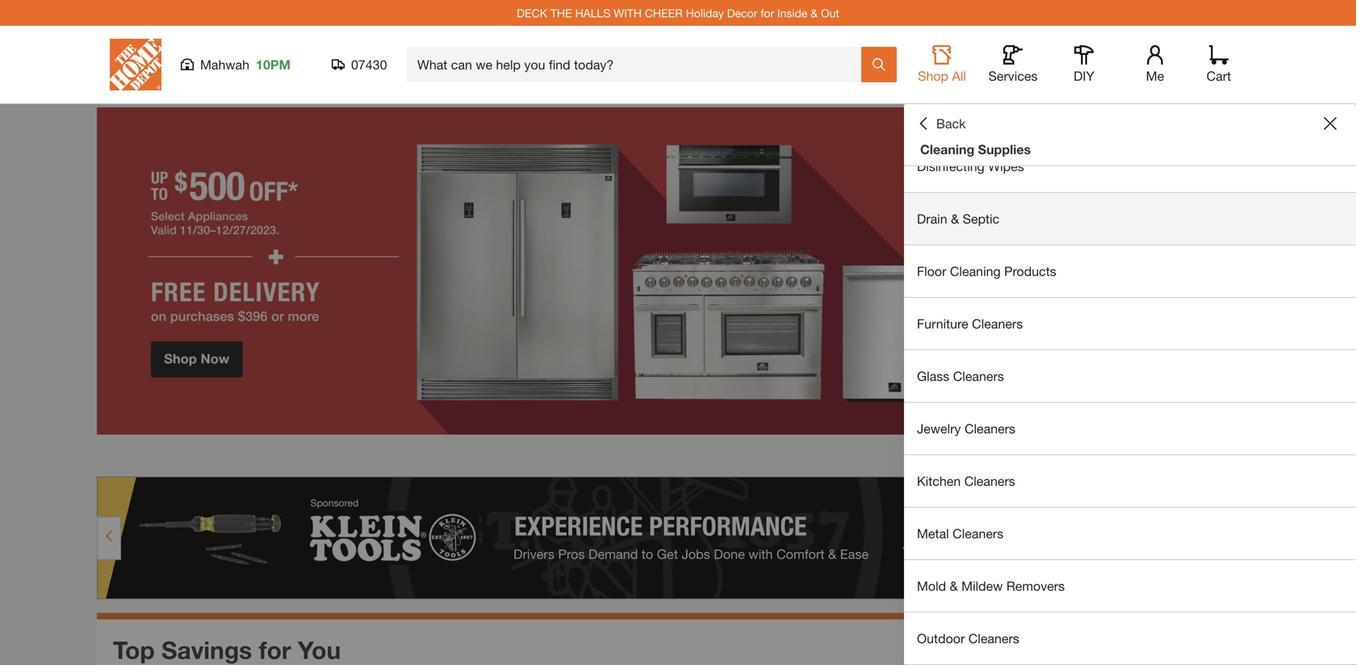 Task type: vqa. For each thing, say whether or not it's contained in the screenshot.
Keyword BUTTON at the top left of page
no



Task type: describe. For each thing, give the bounding box(es) containing it.
furniture
[[917, 316, 969, 331]]

floor cleaning products
[[917, 264, 1057, 279]]

drain & septic
[[917, 211, 1000, 227]]

kitchen cleaners
[[917, 474, 1016, 489]]

removers
[[1007, 579, 1065, 594]]

supplies
[[978, 142, 1031, 157]]

What can we help you find today? search field
[[417, 48, 861, 82]]

back
[[937, 116, 966, 131]]

& for mold
[[950, 579, 958, 594]]

diy
[[1074, 68, 1095, 84]]

back button
[[917, 115, 966, 132]]

cart link
[[1202, 45, 1237, 84]]

inside
[[778, 6, 808, 20]]

drawer close image
[[1324, 117, 1337, 130]]

furniture cleaners
[[917, 316, 1023, 331]]

the
[[551, 6, 572, 20]]

outdoor
[[917, 631, 965, 646]]

4
[[1197, 447, 1205, 464]]

disinfecting
[[917, 159, 985, 174]]

image for  30nov2023-hp-bau-mw44-45-hero4-appliances image
[[97, 107, 1260, 435]]

cleaners for metal cleaners
[[953, 526, 1004, 541]]

holiday
[[686, 6, 724, 20]]

jewelry cleaners link
[[904, 403, 1357, 455]]

5
[[1210, 447, 1218, 464]]

cleaning supplies
[[921, 142, 1031, 157]]

07430 button
[[332, 57, 388, 73]]

glass
[[917, 369, 950, 384]]

drain
[[917, 211, 948, 227]]

cheer
[[645, 6, 683, 20]]

me
[[1146, 68, 1165, 84]]

shop all button
[[917, 45, 968, 84]]

cleaners for kitchen cleaners
[[965, 474, 1016, 489]]

wipes
[[989, 159, 1025, 174]]

halls
[[575, 6, 611, 20]]

07430
[[351, 57, 387, 72]]

with
[[614, 6, 642, 20]]

bleach
[[917, 106, 957, 122]]

1 vertical spatial cleaning
[[950, 264, 1001, 279]]

1 horizontal spatial for
[[761, 6, 774, 20]]

feedback link image
[[1335, 273, 1357, 360]]

cleaners for furniture cleaners
[[972, 316, 1023, 331]]

mildew
[[962, 579, 1003, 594]]

services button
[[988, 45, 1039, 84]]

next slide image
[[1232, 449, 1245, 462]]

deck the halls with cheer holiday decor for inside & out link
[[517, 6, 840, 20]]

you
[[298, 636, 341, 664]]

kitchen cleaners link
[[904, 455, 1357, 507]]

cleaners for jewelry cleaners
[[965, 421, 1016, 436]]

mold
[[917, 579, 947, 594]]



Task type: locate. For each thing, give the bounding box(es) containing it.
services
[[989, 68, 1038, 84]]

jewelry
[[917, 421, 961, 436]]

& right mold
[[950, 579, 958, 594]]

& right drain
[[951, 211, 959, 227]]

cleaners right 'metal'
[[953, 526, 1004, 541]]

shop
[[918, 68, 949, 84]]

cleaners for glass cleaners
[[953, 369, 1004, 384]]

glass cleaners link
[[904, 350, 1357, 402]]

disinfecting wipes
[[917, 159, 1025, 174]]

cleaners right kitchen
[[965, 474, 1016, 489]]

metal
[[917, 526, 949, 541]]

kitchen
[[917, 474, 961, 489]]

disinfecting wipes link
[[904, 141, 1357, 192]]

cleaners down mold & mildew removers
[[969, 631, 1020, 646]]

0 vertical spatial cleaning
[[921, 142, 975, 157]]

previous slide image
[[1169, 449, 1182, 462]]

mold & mildew removers link
[[904, 560, 1357, 612]]

0 vertical spatial for
[[761, 6, 774, 20]]

cleaners for outdoor cleaners
[[969, 631, 1020, 646]]

/
[[1205, 447, 1210, 464]]

0 vertical spatial &
[[811, 6, 818, 20]]

cleaners down floor cleaning products
[[972, 316, 1023, 331]]

1 vertical spatial &
[[951, 211, 959, 227]]

& for drain
[[951, 211, 959, 227]]

bleach link
[[904, 88, 1357, 140]]

& inside the mold & mildew removers link
[[950, 579, 958, 594]]

cleaners right jewelry
[[965, 421, 1016, 436]]

mold & mildew removers
[[917, 579, 1065, 594]]

& left out
[[811, 6, 818, 20]]

deck
[[517, 6, 548, 20]]

jewelry cleaners
[[917, 421, 1016, 436]]

0 horizontal spatial for
[[259, 636, 291, 664]]

for
[[761, 6, 774, 20], [259, 636, 291, 664]]

mahwah 10pm
[[200, 57, 291, 72]]

& inside 'drain & septic' link
[[951, 211, 959, 227]]

savings
[[161, 636, 252, 664]]

floor cleaning products link
[[904, 245, 1357, 297]]

2 vertical spatial &
[[950, 579, 958, 594]]

products
[[1005, 264, 1057, 279]]

for left the you
[[259, 636, 291, 664]]

top
[[113, 636, 155, 664]]

me button
[[1130, 45, 1181, 84]]

outdoor cleaners link
[[904, 613, 1357, 665]]

for left the inside
[[761, 6, 774, 20]]

outdoor cleaners
[[917, 631, 1020, 646]]

the home depot logo image
[[110, 39, 161, 90]]

mahwah
[[200, 57, 250, 72]]

drain & septic link
[[904, 193, 1357, 245]]

cart
[[1207, 68, 1232, 84]]

cleaning
[[921, 142, 975, 157], [950, 264, 1001, 279]]

cleaning up disinfecting
[[921, 142, 975, 157]]

&
[[811, 6, 818, 20], [951, 211, 959, 227], [950, 579, 958, 594]]

metal cleaners
[[917, 526, 1004, 541]]

decor
[[727, 6, 758, 20]]

deck the halls with cheer holiday decor for inside & out
[[517, 6, 840, 20]]

cleaners
[[972, 316, 1023, 331], [953, 369, 1004, 384], [965, 421, 1016, 436], [965, 474, 1016, 489], [953, 526, 1004, 541], [969, 631, 1020, 646]]

cleaners right glass
[[953, 369, 1004, 384]]

septic
[[963, 211, 1000, 227]]

floor
[[917, 264, 947, 279]]

top savings for you
[[113, 636, 341, 664]]

10pm
[[256, 57, 291, 72]]

furniture cleaners link
[[904, 298, 1357, 350]]

metal cleaners link
[[904, 508, 1357, 560]]

shop all
[[918, 68, 967, 84]]

diy button
[[1059, 45, 1110, 84]]

out
[[821, 6, 840, 20]]

4 / 5
[[1197, 447, 1218, 464]]

cleaning right floor
[[950, 264, 1001, 279]]

glass cleaners
[[917, 369, 1004, 384]]

all
[[952, 68, 967, 84]]

1 vertical spatial for
[[259, 636, 291, 664]]



